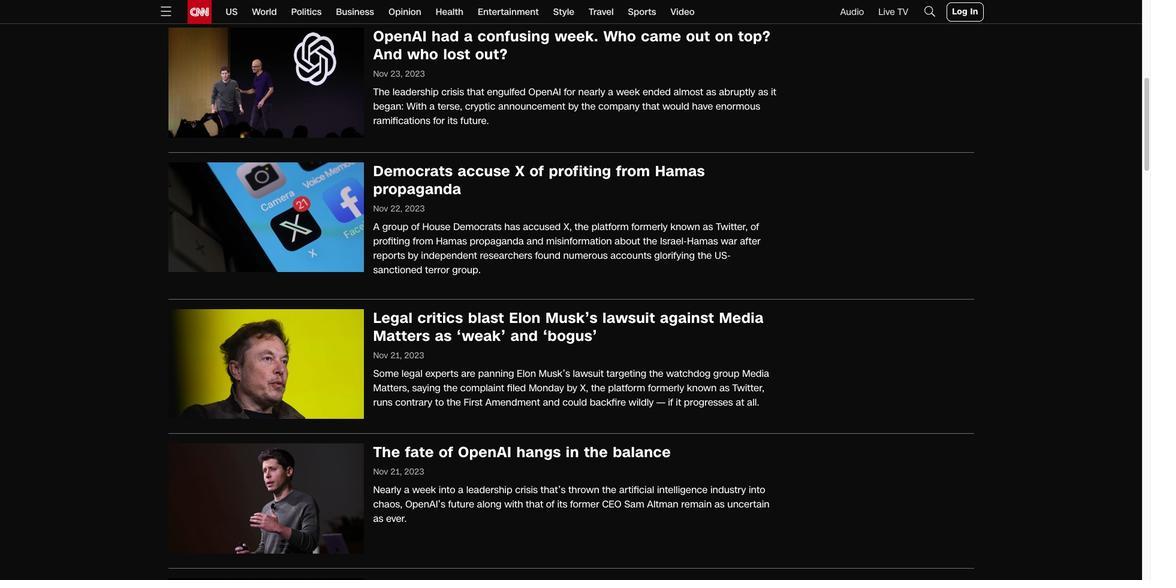 Task type: vqa. For each thing, say whether or not it's contained in the screenshot.


Task type: locate. For each thing, give the bounding box(es) containing it.
future
[[448, 498, 474, 512]]

opinion link
[[389, 0, 421, 24]]

openai's
[[405, 498, 446, 512]]

us
[[226, 6, 238, 18]]

2023 inside democrats accuse x of profiting from hamas propaganda nov 22, 2023 a group of house democrats has accused x, the platform formerly known as twitter, of profiting from hamas propaganda and misinformation about the israel-hamas war after reports by independent researchers found numerous accounts glorifying the us- sanctioned terror group.
[[405, 203, 425, 215]]

that right with
[[526, 498, 544, 512]]

its inside the fate of openai hangs in the balance nov 21, 2023 nearly a week into a leadership crisis that's thrown the artificial intelligence industry into chaos, openai's future along with that of its former ceo sam altman remain as uncertain as ever.
[[557, 498, 568, 512]]

lawsuit up targeting
[[603, 308, 655, 329]]

0 horizontal spatial it
[[676, 396, 682, 409]]

1 horizontal spatial profiting
[[549, 161, 612, 182]]

21, down matters
[[391, 350, 402, 361]]

nov left 23,
[[373, 69, 388, 80]]

0 horizontal spatial for
[[433, 114, 445, 128]]

some
[[373, 367, 399, 381]]

crisis up terse,
[[442, 85, 464, 99]]

the down nearly
[[582, 100, 596, 114]]

1 horizontal spatial leadership
[[466, 483, 513, 497]]

platform inside democrats accuse x of profiting from hamas propaganda nov 22, 2023 a group of house democrats has accused x, the platform formerly known as twitter, of profiting from hamas propaganda and misinformation about the israel-hamas war after reports by independent researchers found numerous accounts glorifying the us- sanctioned terror group.
[[592, 220, 629, 234]]

propaganda up 22,
[[373, 179, 461, 200]]

openai up announcement
[[529, 85, 561, 99]]

a
[[373, 220, 380, 234]]

it inside openai had a confusing week. who came out on top? and who lost out? nov 23, 2023 the leadership crisis that engulfed openai for nearly a week ended almost as abruptly as it began: with a terse, cryptic announcement by the company that would have enormous ramifications for its future.
[[771, 85, 777, 99]]

x, inside legal critics blast elon musk's lawsuit against media matters as 'weak' and 'bogus' nov 21, 2023 some legal experts are panning elon musk's lawsuit targeting the watchdog group media matters, saying the complaint filed monday by x, the platform formerly known as twitter, runs contrary to the first amendment and could backfire wildly — if it progresses at all.
[[580, 381, 589, 395]]

who
[[407, 45, 439, 65]]

and inside democrats accuse x of profiting from hamas propaganda nov 22, 2023 a group of house democrats has accused x, the platform formerly known as twitter, of profiting from hamas propaganda and misinformation about the israel-hamas war after reports by independent researchers found numerous accounts glorifying the us- sanctioned terror group.
[[527, 234, 544, 248]]

lawsuit up could
[[573, 367, 604, 381]]

1 horizontal spatial week
[[616, 85, 640, 99]]

crisis up with
[[515, 483, 538, 497]]

and
[[527, 234, 544, 248], [511, 326, 538, 347], [543, 396, 560, 409]]

media
[[719, 308, 764, 329], [742, 367, 770, 381]]

by inside openai had a confusing week. who came out on top? and who lost out? nov 23, 2023 the leadership crisis that engulfed openai for nearly a week ended almost as abruptly as it began: with a terse, cryptic announcement by the company that would have enormous ramifications for its future.
[[568, 100, 579, 114]]

the left fate
[[373, 443, 400, 463]]

live tv
[[879, 6, 909, 18]]

2 vertical spatial that
[[526, 498, 544, 512]]

2023
[[405, 69, 425, 80], [405, 203, 425, 215], [404, 350, 424, 361], [404, 467, 424, 478]]

0 vertical spatial openai
[[373, 27, 427, 47]]

hamas
[[655, 161, 705, 182], [436, 234, 467, 248], [687, 234, 718, 248]]

a up future
[[458, 483, 464, 497]]

search icon image
[[923, 4, 937, 18]]

1 horizontal spatial crisis
[[515, 483, 538, 497]]

leadership up with
[[393, 85, 439, 99]]

nearly
[[373, 483, 401, 497]]

first
[[464, 396, 483, 409]]

of right x
[[530, 161, 544, 182]]

2 horizontal spatial that
[[642, 100, 660, 114]]

1 vertical spatial formerly
[[648, 381, 684, 395]]

0 vertical spatial the
[[373, 85, 390, 99]]

propaganda up researchers
[[470, 234, 524, 248]]

its down terse,
[[448, 114, 458, 128]]

contrary
[[395, 396, 433, 409]]

watchdog
[[666, 367, 711, 381]]

1 21, from the top
[[391, 350, 402, 361]]

the up ceo
[[602, 483, 617, 497]]

sports link
[[628, 0, 656, 24]]

fate
[[405, 443, 434, 463]]

0 vertical spatial its
[[448, 114, 458, 128]]

1 vertical spatial crisis
[[515, 483, 538, 497]]

it right the if
[[676, 396, 682, 409]]

of right fate
[[439, 443, 453, 463]]

by down nearly
[[568, 100, 579, 114]]

the right in on the bottom of page
[[584, 443, 608, 463]]

x, inside democrats accuse x of profiting from hamas propaganda nov 22, 2023 a group of house democrats has accused x, the platform formerly known as twitter, of profiting from hamas propaganda and misinformation about the israel-hamas war after reports by independent researchers found numerous accounts glorifying the us- sanctioned terror group.
[[564, 220, 572, 234]]

1 vertical spatial from
[[413, 234, 433, 248]]

0 vertical spatial elon
[[509, 308, 541, 329]]

openai down first
[[458, 443, 512, 463]]

1 vertical spatial propaganda
[[470, 234, 524, 248]]

company
[[599, 100, 640, 114]]

business link
[[336, 0, 374, 24]]

0 vertical spatial 21,
[[391, 350, 402, 361]]

that
[[467, 85, 484, 99], [642, 100, 660, 114], [526, 498, 544, 512]]

2 vertical spatial by
[[567, 381, 578, 395]]

elon
[[509, 308, 541, 329], [517, 367, 536, 381]]

0 vertical spatial and
[[527, 234, 544, 248]]

politics
[[291, 6, 322, 18]]

1 vertical spatial lawsuit
[[573, 367, 604, 381]]

that up cryptic
[[467, 85, 484, 99]]

1 vertical spatial week
[[412, 483, 436, 497]]

x, up could
[[580, 381, 589, 395]]

1 vertical spatial musk's
[[539, 367, 570, 381]]

elon right blast
[[509, 308, 541, 329]]

platform down targeting
[[608, 381, 646, 395]]

openai down opinion link
[[373, 27, 427, 47]]

misinformation
[[546, 234, 612, 248]]

its inside openai had a confusing week. who came out on top? and who lost out? nov 23, 2023 the leadership crisis that engulfed openai for nearly a week ended almost as abruptly as it began: with a terse, cryptic announcement by the company that would have enormous ramifications for its future.
[[448, 114, 458, 128]]

the
[[582, 100, 596, 114], [575, 220, 589, 234], [643, 234, 658, 248], [698, 249, 712, 263], [649, 367, 664, 381], [443, 381, 458, 395], [591, 381, 606, 395], [447, 396, 461, 409], [584, 443, 608, 463], [602, 483, 617, 497]]

future.
[[461, 114, 489, 128]]

us link
[[226, 0, 238, 24]]

0 vertical spatial profiting
[[549, 161, 612, 182]]

for left nearly
[[564, 85, 576, 99]]

1 vertical spatial leadership
[[466, 483, 513, 497]]

0 vertical spatial propaganda
[[373, 179, 461, 200]]

group down 22,
[[382, 220, 409, 234]]

into up future
[[439, 483, 456, 497]]

leadership up the "along"
[[466, 483, 513, 497]]

0 vertical spatial it
[[771, 85, 777, 99]]

saying
[[412, 381, 441, 395]]

democrats accuse x of profiting from hamas propaganda nov 22, 2023 a group of house democrats has accused x, the platform formerly known as twitter, of profiting from hamas propaganda and misinformation about the israel-hamas war after reports by independent researchers found numerous accounts glorifying the us- sanctioned terror group.
[[373, 161, 761, 277]]

week up openai's
[[412, 483, 436, 497]]

announcement
[[498, 100, 566, 114]]

21, inside legal critics blast elon musk's lawsuit against media matters as 'weak' and 'bogus' nov 21, 2023 some legal experts are panning elon musk's lawsuit targeting the watchdog group media matters, saying the complaint filed monday by x, the platform formerly known as twitter, runs contrary to the first amendment and could backfire wildly — if it progresses at all.
[[391, 350, 402, 361]]

democrats up 22,
[[373, 161, 453, 182]]

the up —
[[649, 367, 664, 381]]

has
[[505, 220, 520, 234]]

matters,
[[373, 381, 410, 395]]

nov up nearly
[[373, 467, 388, 478]]

1 vertical spatial twitter,
[[733, 381, 765, 395]]

cryptic
[[465, 100, 496, 114]]

x, up misinformation
[[564, 220, 572, 234]]

nov inside legal critics blast elon musk's lawsuit against media matters as 'weak' and 'bogus' nov 21, 2023 some legal experts are panning elon musk's lawsuit targeting the watchdog group media matters, saying the complaint filed monday by x, the platform formerly known as twitter, runs contrary to the first amendment and could backfire wildly — if it progresses at all.
[[373, 350, 388, 361]]

platform
[[592, 220, 629, 234], [608, 381, 646, 395]]

0 vertical spatial leadership
[[393, 85, 439, 99]]

0 vertical spatial democrats
[[373, 161, 453, 182]]

out
[[686, 27, 710, 47]]

2 nov from the top
[[373, 203, 388, 215]]

1 horizontal spatial into
[[749, 483, 766, 497]]

0 horizontal spatial that
[[467, 85, 484, 99]]

1 the from the top
[[373, 85, 390, 99]]

democrats
[[373, 161, 453, 182], [453, 220, 502, 234]]

ever.
[[386, 512, 407, 526]]

formerly up the about
[[632, 220, 668, 234]]

formerly inside democrats accuse x of profiting from hamas propaganda nov 22, 2023 a group of house democrats has accused x, the platform formerly known as twitter, of profiting from hamas propaganda and misinformation about the israel-hamas war after reports by independent researchers found numerous accounts glorifying the us- sanctioned terror group.
[[632, 220, 668, 234]]

and down monday
[[543, 396, 560, 409]]

against
[[660, 308, 714, 329]]

of left house
[[411, 220, 420, 234]]

0 horizontal spatial group
[[382, 220, 409, 234]]

1 vertical spatial x,
[[580, 381, 589, 395]]

leadership
[[393, 85, 439, 99], [466, 483, 513, 497]]

formerly up the if
[[648, 381, 684, 395]]

elon up filed
[[517, 367, 536, 381]]

1 horizontal spatial its
[[557, 498, 568, 512]]

leadership inside openai had a confusing week. who came out on top? and who lost out? nov 23, 2023 the leadership crisis that engulfed openai for nearly a week ended almost as abruptly as it began: with a terse, cryptic announcement by the company that would have enormous ramifications for its future.
[[393, 85, 439, 99]]

media up all.
[[742, 367, 770, 381]]

1 vertical spatial the
[[373, 443, 400, 463]]

2023 down fate
[[404, 467, 424, 478]]

hangs
[[517, 443, 561, 463]]

the inside openai had a confusing week. who came out on top? and who lost out? nov 23, 2023 the leadership crisis that engulfed openai for nearly a week ended almost as abruptly as it began: with a terse, cryptic announcement by the company that would have enormous ramifications for its future.
[[582, 100, 596, 114]]

style
[[553, 6, 575, 18]]

and right blast
[[511, 326, 538, 347]]

2 the from the top
[[373, 443, 400, 463]]

0 vertical spatial group
[[382, 220, 409, 234]]

0 horizontal spatial profiting
[[373, 234, 410, 248]]

4 nov from the top
[[373, 467, 388, 478]]

that down the ended
[[642, 100, 660, 114]]

democrats left has
[[453, 220, 502, 234]]

1 vertical spatial its
[[557, 498, 568, 512]]

2 horizontal spatial openai
[[529, 85, 561, 99]]

by inside democrats accuse x of profiting from hamas propaganda nov 22, 2023 a group of house democrats has accused x, the platform formerly known as twitter, of profiting from hamas propaganda and misinformation about the israel-hamas war after reports by independent researchers found numerous accounts glorifying the us- sanctioned terror group.
[[408, 249, 419, 263]]

0 horizontal spatial x,
[[564, 220, 572, 234]]

terse,
[[438, 100, 462, 114]]

have
[[692, 100, 713, 114]]

week inside the fate of openai hangs in the balance nov 21, 2023 nearly a week into a leadership crisis that's thrown the artificial intelligence industry into chaos, openai's future along with that of its former ceo sam altman remain as uncertain as ever.
[[412, 483, 436, 497]]

known inside democrats accuse x of profiting from hamas propaganda nov 22, 2023 a group of house democrats has accused x, the platform formerly known as twitter, of profiting from hamas propaganda and misinformation about the israel-hamas war after reports by independent researchers found numerous accounts glorifying the us- sanctioned terror group.
[[671, 220, 700, 234]]

into
[[439, 483, 456, 497], [749, 483, 766, 497]]

week
[[616, 85, 640, 99], [412, 483, 436, 497]]

reports
[[373, 249, 405, 263]]

2023 up legal at the left bottom of the page
[[404, 350, 424, 361]]

the left 'us-' at right
[[698, 249, 712, 263]]

known up progresses
[[687, 381, 717, 395]]

out?
[[475, 45, 508, 65]]

artificial
[[619, 483, 655, 497]]

it right the "abruptly"
[[771, 85, 777, 99]]

0 horizontal spatial into
[[439, 483, 456, 497]]

1 horizontal spatial openai
[[458, 443, 512, 463]]

1 vertical spatial openai
[[529, 85, 561, 99]]

0 vertical spatial that
[[467, 85, 484, 99]]

platform up the about
[[592, 220, 629, 234]]

0 vertical spatial formerly
[[632, 220, 668, 234]]

1 vertical spatial group
[[714, 367, 740, 381]]

1 vertical spatial profiting
[[373, 234, 410, 248]]

group
[[382, 220, 409, 234], [714, 367, 740, 381]]

by for out?
[[568, 100, 579, 114]]

us-
[[715, 249, 731, 263]]

uncertain
[[728, 498, 770, 512]]

known up "israel-"
[[671, 220, 700, 234]]

twitter, inside democrats accuse x of profiting from hamas propaganda nov 22, 2023 a group of house democrats has accused x, the platform formerly known as twitter, of profiting from hamas propaganda and misinformation about the israel-hamas war after reports by independent researchers found numerous accounts glorifying the us- sanctioned terror group.
[[716, 220, 748, 234]]

1 vertical spatial it
[[676, 396, 682, 409]]

tesla and spacex's ceo elon musk pauses during an in-conversation event with british prime minister rishi sunak at lancaster house on november 2, 2023 in london, england. sunak discussed ai with elon musk in a conversation that is played on the social network x, which musk owns. image
[[168, 0, 364, 3]]

0 horizontal spatial week
[[412, 483, 436, 497]]

top?
[[738, 27, 771, 47]]

1 horizontal spatial it
[[771, 85, 777, 99]]

0 vertical spatial x,
[[564, 220, 572, 234]]

for down terse,
[[433, 114, 445, 128]]

that's
[[541, 483, 566, 497]]

a up company
[[608, 85, 614, 99]]

targeting
[[607, 367, 647, 381]]

0 vertical spatial twitter,
[[716, 220, 748, 234]]

world
[[252, 6, 277, 18]]

2 21, from the top
[[391, 467, 402, 478]]

and down the accused at the left
[[527, 234, 544, 248]]

2023 right 22,
[[405, 203, 425, 215]]

nov left 22,
[[373, 203, 388, 215]]

platform inside legal critics blast elon musk's lawsuit against media matters as 'weak' and 'bogus' nov 21, 2023 some legal experts are panning elon musk's lawsuit targeting the watchdog group media matters, saying the complaint filed monday by x, the platform formerly known as twitter, runs contrary to the first amendment and could backfire wildly — if it progresses at all.
[[608, 381, 646, 395]]

nov inside democrats accuse x of profiting from hamas propaganda nov 22, 2023 a group of house democrats has accused x, the platform formerly known as twitter, of profiting from hamas propaganda and misinformation about the israel-hamas war after reports by independent researchers found numerous accounts glorifying the us- sanctioned terror group.
[[373, 203, 388, 215]]

1 vertical spatial for
[[433, 114, 445, 128]]

0 vertical spatial for
[[564, 85, 576, 99]]

by inside legal critics blast elon musk's lawsuit against media matters as 'weak' and 'bogus' nov 21, 2023 some legal experts are panning elon musk's lawsuit targeting the watchdog group media matters, saying the complaint filed monday by x, the platform formerly known as twitter, runs contrary to the first amendment and could backfire wildly — if it progresses at all.
[[567, 381, 578, 395]]

0 vertical spatial crisis
[[442, 85, 464, 99]]

media right against
[[719, 308, 764, 329]]

1 vertical spatial 21,
[[391, 467, 402, 478]]

of down that's
[[546, 498, 555, 512]]

as
[[706, 85, 717, 99], [758, 85, 769, 99], [703, 220, 713, 234], [435, 326, 452, 347], [720, 381, 730, 395], [715, 498, 725, 512], [373, 512, 384, 526]]

nov up some
[[373, 350, 388, 361]]

nov inside openai had a confusing week. who came out on top? and who lost out? nov 23, 2023 the leadership crisis that engulfed openai for nearly a week ended almost as abruptly as it began: with a terse, cryptic announcement by the company that would have enormous ramifications for its future.
[[373, 69, 388, 80]]

propaganda
[[373, 179, 461, 200], [470, 234, 524, 248]]

the inside the fate of openai hangs in the balance nov 21, 2023 nearly a week into a leadership crisis that's thrown the artificial intelligence industry into chaos, openai's future along with that of its former ceo sam altman remain as uncertain as ever.
[[373, 443, 400, 463]]

0 horizontal spatial its
[[448, 114, 458, 128]]

twitter, up all.
[[733, 381, 765, 395]]

backfire
[[590, 396, 626, 409]]

twitter, up war
[[716, 220, 748, 234]]

1 horizontal spatial for
[[564, 85, 576, 99]]

group up at
[[714, 367, 740, 381]]

1 horizontal spatial propaganda
[[470, 234, 524, 248]]

it inside legal critics blast elon musk's lawsuit against media matters as 'weak' and 'bogus' nov 21, 2023 some legal experts are panning elon musk's lawsuit targeting the watchdog group media matters, saying the complaint filed monday by x, the platform formerly known as twitter, runs contrary to the first amendment and could backfire wildly — if it progresses at all.
[[676, 396, 682, 409]]

1 vertical spatial by
[[408, 249, 419, 263]]

21, up nearly
[[391, 467, 402, 478]]

1 vertical spatial platform
[[608, 381, 646, 395]]

0 vertical spatial platform
[[592, 220, 629, 234]]

log in link
[[947, 2, 984, 22]]

0 vertical spatial by
[[568, 100, 579, 114]]

the up misinformation
[[575, 220, 589, 234]]

1 vertical spatial known
[[687, 381, 717, 395]]

formerly
[[632, 220, 668, 234], [648, 381, 684, 395]]

2023 right 23,
[[405, 69, 425, 80]]

the up began:
[[373, 85, 390, 99]]

0 vertical spatial week
[[616, 85, 640, 99]]

by up sanctioned
[[408, 249, 419, 263]]

0 horizontal spatial propaganda
[[373, 179, 461, 200]]

3 nov from the top
[[373, 350, 388, 361]]

1 horizontal spatial from
[[616, 161, 650, 182]]

into up uncertain
[[749, 483, 766, 497]]

almost
[[674, 85, 704, 99]]

1 vertical spatial media
[[742, 367, 770, 381]]

by up could
[[567, 381, 578, 395]]

musk's
[[546, 308, 598, 329], [539, 367, 570, 381]]

1 horizontal spatial x,
[[580, 381, 589, 395]]

found
[[535, 249, 561, 263]]

1 nov from the top
[[373, 69, 388, 80]]

0 vertical spatial known
[[671, 220, 700, 234]]

1 horizontal spatial that
[[526, 498, 544, 512]]

leadership inside the fate of openai hangs in the balance nov 21, 2023 nearly a week into a leadership crisis that's thrown the artificial intelligence industry into chaos, openai's future along with that of its former ceo sam altman remain as uncertain as ever.
[[466, 483, 513, 497]]

microsoft ceo satya nadella (r) greets openai ceo sam altman during the openai devday event on november 06, 2023 in san francisco, california. altman delivered the keynote address at the first-ever open ai devday conference. image
[[168, 28, 364, 138]]

0 horizontal spatial from
[[413, 234, 433, 248]]

21, inside the fate of openai hangs in the balance nov 21, 2023 nearly a week into a leadership crisis that's thrown the artificial intelligence industry into chaos, openai's future along with that of its former ceo sam altman remain as uncertain as ever.
[[391, 467, 402, 478]]

week up company
[[616, 85, 640, 99]]

0 horizontal spatial leadership
[[393, 85, 439, 99]]

the right the about
[[643, 234, 658, 248]]

2 vertical spatial openai
[[458, 443, 512, 463]]

0 horizontal spatial crisis
[[442, 85, 464, 99]]

from
[[616, 161, 650, 182], [413, 234, 433, 248]]

2023 inside the fate of openai hangs in the balance nov 21, 2023 nearly a week into a leadership crisis that's thrown the artificial intelligence industry into chaos, openai's future along with that of its former ceo sam altman remain as uncertain as ever.
[[404, 467, 424, 478]]

its down that's
[[557, 498, 568, 512]]

1 horizontal spatial group
[[714, 367, 740, 381]]

a
[[464, 27, 473, 47], [608, 85, 614, 99], [430, 100, 435, 114], [404, 483, 410, 497], [458, 483, 464, 497]]

legal critics blast elon musk's lawsuit against media matters as 'weak' and 'bogus' nov 21, 2023 some legal experts are panning elon musk's lawsuit targeting the watchdog group media matters, saying the complaint filed monday by x, the platform formerly known as twitter, runs contrary to the first amendment and could backfire wildly — if it progresses at all.
[[373, 308, 770, 409]]



Task type: describe. For each thing, give the bounding box(es) containing it.
who
[[604, 27, 636, 47]]

group inside legal critics blast elon musk's lawsuit against media matters as 'weak' and 'bogus' nov 21, 2023 some legal experts are panning elon musk's lawsuit targeting the watchdog group media matters, saying the complaint filed monday by x, the platform formerly known as twitter, runs contrary to the first amendment and could backfire wildly — if it progresses at all.
[[714, 367, 740, 381]]

world link
[[252, 0, 277, 24]]

confusing
[[478, 27, 550, 47]]

and
[[373, 45, 402, 65]]

week inside openai had a confusing week. who came out on top? and who lost out? nov 23, 2023 the leadership crisis that engulfed openai for nearly a week ended almost as abruptly as it began: with a terse, cryptic announcement by the company that would have enormous ramifications for its future.
[[616, 85, 640, 99]]

1 vertical spatial elon
[[517, 367, 536, 381]]

chaos,
[[373, 498, 403, 512]]

health
[[436, 6, 464, 18]]

0 vertical spatial musk's
[[546, 308, 598, 329]]

progresses
[[684, 396, 733, 409]]

'bogus'
[[543, 326, 597, 347]]

abruptly
[[719, 85, 756, 99]]

ramifications
[[373, 114, 431, 128]]

openai inside the fate of openai hangs in the balance nov 21, 2023 nearly a week into a leadership crisis that's thrown the artificial intelligence industry into chaos, openai's future along with that of its former ceo sam altman remain as uncertain as ever.
[[458, 443, 512, 463]]

1 into from the left
[[439, 483, 456, 497]]

began:
[[373, 100, 404, 114]]

1 vertical spatial and
[[511, 326, 538, 347]]

entertainment link
[[478, 0, 539, 24]]

all.
[[747, 396, 760, 409]]

this photo illustration shows the x logo (formerly twitter) on a smartphone screen in los angeles, california, on july 31, 2023. san francisco sent the company formerly known as twitter a warning on july 31, 2023, that it needed proper permits for the giant, flashing new x sign atop its headquarters, after the tech firm twice refused to let building inspectors check it. (photo by chris delmas / afp) (photo by chris delmas/afp via getty images) image
[[168, 162, 364, 272]]

accused
[[523, 220, 561, 234]]

along
[[477, 498, 502, 512]]

group.
[[452, 263, 481, 277]]

formerly inside legal critics blast elon musk's lawsuit against media matters as 'weak' and 'bogus' nov 21, 2023 some legal experts are panning elon musk's lawsuit targeting the watchdog group media matters, saying the complaint filed monday by x, the platform formerly known as twitter, runs contrary to the first amendment and could backfire wildly — if it progresses at all.
[[648, 381, 684, 395]]

ceo
[[602, 498, 622, 512]]

amendment
[[486, 396, 540, 409]]

that inside the fate of openai hangs in the balance nov 21, 2023 nearly a week into a leadership crisis that's thrown the artificial intelligence industry into chaos, openai's future along with that of its former ceo sam altman remain as uncertain as ever.
[[526, 498, 544, 512]]

crisis inside the fate of openai hangs in the balance nov 21, 2023 nearly a week into a leadership crisis that's thrown the artificial intelligence industry into chaos, openai's future along with that of its former ceo sam altman remain as uncertain as ever.
[[515, 483, 538, 497]]

about
[[615, 234, 641, 248]]

filed
[[507, 381, 526, 395]]

a right nearly
[[404, 483, 410, 497]]

glorifying
[[654, 249, 695, 263]]

in
[[566, 443, 579, 463]]

a right had
[[464, 27, 473, 47]]

former
[[570, 498, 600, 512]]

23,
[[391, 69, 403, 80]]

numerous
[[563, 249, 608, 263]]

had
[[432, 27, 459, 47]]

sam
[[624, 498, 645, 512]]

known inside legal critics blast elon musk's lawsuit against media matters as 'weak' and 'bogus' nov 21, 2023 some legal experts are panning elon musk's lawsuit targeting the watchdog group media matters, saying the complaint filed monday by x, the platform formerly known as twitter, runs contrary to the first amendment and could backfire wildly — if it progresses at all.
[[687, 381, 717, 395]]

the down experts
[[443, 381, 458, 395]]

1 vertical spatial that
[[642, 100, 660, 114]]

openai ceo sam altman speaks during the openai devday event on november 06, 2023 in san francisco, california. altman delivered the keynote address at the first-ever open ai devday conference. image
[[168, 444, 364, 554]]

as inside democrats accuse x of profiting from hamas propaganda nov 22, 2023 a group of house democrats has accused x, the platform formerly known as twitter, of profiting from hamas propaganda and misinformation about the israel-hamas war after reports by independent researchers found numerous accounts glorifying the us- sanctioned terror group.
[[703, 220, 713, 234]]

health link
[[436, 0, 464, 24]]

0 vertical spatial from
[[616, 161, 650, 182]]

log in
[[952, 6, 978, 17]]

'weak'
[[457, 326, 506, 347]]

with
[[407, 100, 427, 114]]

the up backfire
[[591, 381, 606, 395]]

entertainment
[[478, 6, 539, 18]]

the right to
[[447, 396, 461, 409]]

2023 inside openai had a confusing week. who came out on top? and who lost out? nov 23, 2023 the leadership crisis that engulfed openai for nearly a week ended almost as abruptly as it began: with a terse, cryptic announcement by the company that would have enormous ramifications for its future.
[[405, 69, 425, 80]]

twitter, inside legal critics blast elon musk's lawsuit against media matters as 'weak' and 'bogus' nov 21, 2023 some legal experts are panning elon musk's lawsuit targeting the watchdog group media matters, saying the complaint filed monday by x, the platform formerly known as twitter, runs contrary to the first amendment and could backfire wildly — if it progresses at all.
[[733, 381, 765, 395]]

thrown
[[569, 483, 600, 497]]

could
[[563, 396, 587, 409]]

the inside openai had a confusing week. who came out on top? and who lost out? nov 23, 2023 the leadership crisis that engulfed openai for nearly a week ended almost as abruptly as it began: with a terse, cryptic announcement by the company that would have enormous ramifications for its future.
[[373, 85, 390, 99]]

accounts
[[611, 249, 652, 263]]

wildly
[[629, 396, 654, 409]]

group inside democrats accuse x of profiting from hamas propaganda nov 22, 2023 a group of house democrats has accused x, the platform formerly known as twitter, of profiting from hamas propaganda and misinformation about the israel-hamas war after reports by independent researchers found numerous accounts glorifying the us- sanctioned terror group.
[[382, 220, 409, 234]]

came
[[641, 27, 682, 47]]

critics
[[418, 308, 463, 329]]

nov inside the fate of openai hangs in the balance nov 21, 2023 nearly a week into a leadership crisis that's thrown the artificial intelligence industry into chaos, openai's future along with that of its former ceo sam altman remain as uncertain as ever.
[[373, 467, 388, 478]]

to
[[435, 396, 444, 409]]

blast
[[468, 308, 504, 329]]

travel link
[[589, 0, 614, 24]]

would
[[663, 100, 690, 114]]

enormous
[[716, 100, 761, 114]]

by for of
[[408, 249, 419, 263]]

0 horizontal spatial openai
[[373, 27, 427, 47]]

independent
[[421, 249, 477, 263]]

0 vertical spatial media
[[719, 308, 764, 329]]

video
[[671, 6, 695, 18]]

business
[[336, 6, 374, 18]]

house
[[422, 220, 451, 234]]

terror
[[425, 263, 450, 277]]

tv
[[898, 6, 909, 18]]

openai had a confusing week. who came out on top? and who lost out? nov 23, 2023 the leadership crisis that engulfed openai for nearly a week ended almost as abruptly as it began: with a terse, cryptic announcement by the company that would have enormous ramifications for its future.
[[373, 27, 777, 128]]

engulfed
[[487, 85, 526, 99]]

2023 inside legal critics blast elon musk's lawsuit against media matters as 'weak' and 'bogus' nov 21, 2023 some legal experts are panning elon musk's lawsuit targeting the watchdog group media matters, saying the complaint filed monday by x, the platform formerly known as twitter, runs contrary to the first amendment and could backfire wildly — if it progresses at all.
[[404, 350, 424, 361]]

complaint
[[460, 381, 505, 395]]

researchers
[[480, 249, 533, 263]]

a right with
[[430, 100, 435, 114]]

sports
[[628, 6, 656, 18]]

monday
[[529, 381, 564, 395]]

audio
[[841, 6, 864, 18]]

israel-
[[660, 234, 687, 248]]

industry
[[711, 483, 746, 497]]

legal
[[373, 308, 413, 329]]

remain
[[681, 498, 712, 512]]

elon musk, chief executive officer of spacex and tesla and owner of twitter, gestures as he attends the viva technology conference dedicated to innovation and startups at the porte de versailles exhibition centre in paris, france, june 16, 2023. image
[[168, 578, 364, 581]]

0 vertical spatial lawsuit
[[603, 308, 655, 329]]

the fate of openai hangs in the balance nov 21, 2023 nearly a week into a leadership crisis that's thrown the artificial intelligence industry into chaos, openai's future along with that of its former ceo sam altman remain as uncertain as ever.
[[373, 443, 770, 526]]

if
[[668, 396, 673, 409]]

2 into from the left
[[749, 483, 766, 497]]

legal
[[402, 367, 423, 381]]

experts
[[425, 367, 459, 381]]

ended
[[643, 85, 671, 99]]

lost
[[443, 45, 471, 65]]

accuse
[[458, 161, 510, 182]]

in
[[971, 6, 978, 17]]

matters
[[373, 326, 430, 347]]

elon musk, chief executive officer of tesla, during the eei 2023 event in austin, texas, us, on tuesday, june 13, 2023. image
[[168, 309, 364, 419]]

on
[[715, 27, 734, 47]]

live
[[879, 6, 895, 18]]

audio link
[[841, 6, 864, 18]]

1 vertical spatial democrats
[[453, 220, 502, 234]]

are
[[461, 367, 476, 381]]

crisis inside openai had a confusing week. who came out on top? and who lost out? nov 23, 2023 the leadership crisis that engulfed openai for nearly a week ended almost as abruptly as it began: with a terse, cryptic announcement by the company that would have enormous ramifications for its future.
[[442, 85, 464, 99]]

open menu icon image
[[159, 4, 173, 18]]

2 vertical spatial and
[[543, 396, 560, 409]]

log
[[952, 6, 968, 17]]

of up after
[[751, 220, 759, 234]]

week.
[[555, 27, 599, 47]]



